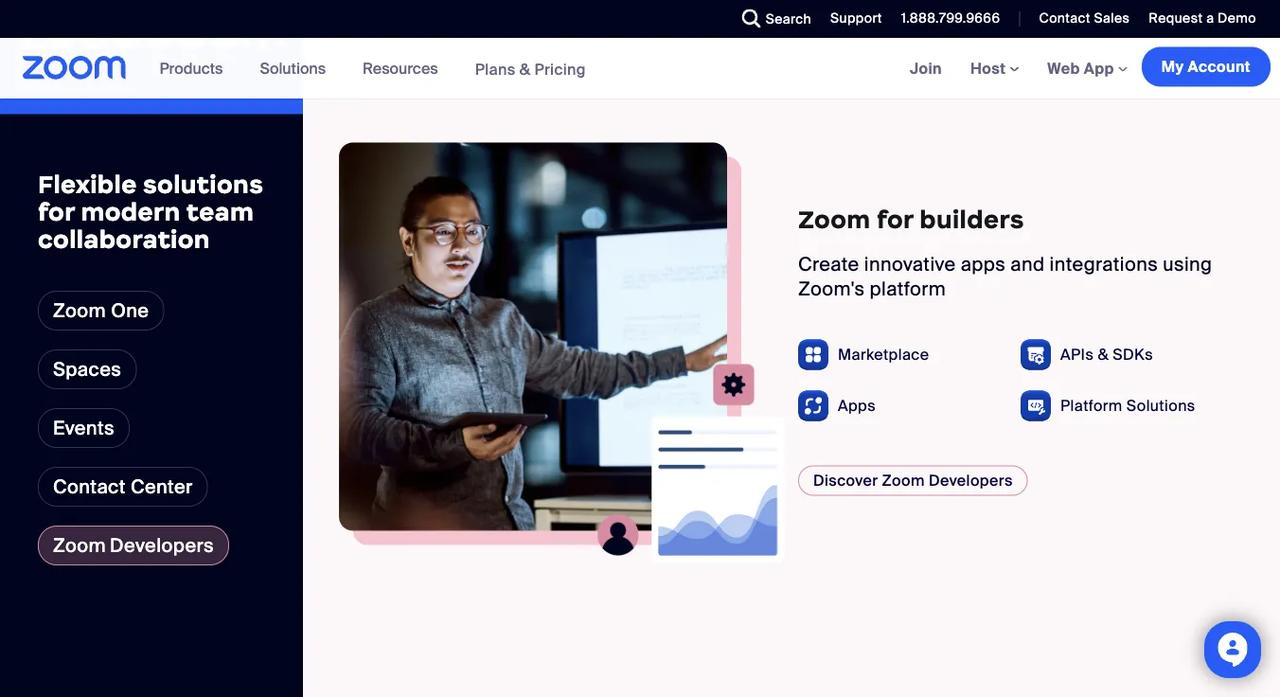 Task type: locate. For each thing, give the bounding box(es) containing it.
platform solutions
[[1061, 396, 1196, 416]]

sdks
[[1113, 344, 1154, 364]]

search
[[766, 10, 812, 27]]

contact left center
[[53, 474, 126, 499]]

&
[[520, 59, 531, 79], [1098, 344, 1109, 364]]

a
[[1207, 9, 1215, 27]]

zoom up create
[[799, 204, 871, 235]]

& right apis
[[1098, 344, 1109, 364]]

1 vertical spatial developers
[[110, 533, 214, 557]]

discover zoom developers
[[814, 471, 1013, 490]]

0 horizontal spatial for
[[38, 196, 75, 227]]

flexible
[[38, 169, 137, 200]]

resources
[[363, 58, 438, 78]]

1 vertical spatial solutions
[[1127, 396, 1196, 416]]

demo
[[1218, 9, 1257, 27]]

& for apis
[[1098, 344, 1109, 364]]

0 horizontal spatial contact
[[53, 474, 126, 499]]

& for plans
[[520, 59, 531, 79]]

for
[[38, 196, 75, 227], [877, 204, 914, 235]]

team
[[186, 196, 254, 227]]

0 horizontal spatial solutions
[[260, 58, 326, 78]]

create innovative apps and integrations using zoom's platform
[[799, 252, 1213, 301]]

contact sales link
[[1025, 0, 1135, 38], [1040, 9, 1130, 27]]

my account link
[[1142, 47, 1271, 87]]

contact left the sales
[[1040, 9, 1091, 27]]

contact for contact center
[[53, 474, 126, 499]]

& right plans
[[520, 59, 531, 79]]

and
[[1011, 252, 1045, 276]]

1 horizontal spatial developers
[[929, 471, 1013, 490]]

0 vertical spatial solutions
[[260, 58, 326, 78]]

zoom for zoom developers
[[53, 533, 106, 557]]

0 vertical spatial &
[[520, 59, 531, 79]]

1.888.799.9666
[[902, 9, 1001, 27]]

contact sales link up web app dropdown button
[[1040, 9, 1130, 27]]

discover
[[814, 471, 879, 490]]

plans
[[475, 59, 516, 79]]

contact for contact sales
[[1040, 9, 1091, 27]]

host
[[971, 58, 1010, 78]]

1 vertical spatial contact
[[53, 474, 126, 499]]

banner containing my account
[[0, 38, 1281, 100]]

zoom down the zoom contact center 'tab'
[[53, 533, 106, 557]]

marketplace
[[838, 344, 930, 364]]

request a demo link
[[1135, 0, 1281, 38], [1149, 9, 1257, 27]]

flexible solutions for modern team collaboration tab list
[[38, 291, 229, 565]]

zoom logo image
[[23, 56, 127, 80]]

app
[[1084, 58, 1115, 78]]

zoom
[[799, 204, 871, 235], [53, 298, 106, 322], [882, 471, 925, 490], [53, 533, 106, 557]]

resources button
[[363, 38, 447, 99]]

banner
[[0, 38, 1281, 100]]

for left modern
[[38, 196, 75, 227]]

support link
[[817, 0, 887, 38], [831, 9, 883, 27]]

solutions inside solutions dropdown button
[[260, 58, 326, 78]]

center
[[131, 474, 193, 499]]

developers inside tab
[[110, 533, 214, 557]]

0 horizontal spatial developers
[[110, 533, 214, 557]]

contact
[[1040, 9, 1091, 27], [53, 474, 126, 499]]

1 horizontal spatial solutions
[[1127, 396, 1196, 416]]

for up innovative
[[877, 204, 914, 235]]

apis & sdks link
[[1061, 344, 1154, 364]]

0 horizontal spatial &
[[520, 59, 531, 79]]

apis & sdks
[[1061, 344, 1154, 364]]

1 vertical spatial &
[[1098, 344, 1109, 364]]

zoom left one
[[53, 298, 106, 322]]

flexible solutions for modern team collaboration
[[38, 169, 264, 254]]

meetings navigation
[[896, 38, 1281, 100]]

plans & pricing link
[[475, 59, 586, 79], [475, 59, 586, 79]]

& inside product information navigation
[[520, 59, 531, 79]]

contact inside 'tab'
[[53, 474, 126, 499]]

zoom developers tab
[[38, 526, 229, 565]]

1.888.799.9666 button
[[887, 0, 1005, 38], [902, 9, 1001, 27]]

solutions
[[260, 58, 326, 78], [1127, 396, 1196, 416]]

platform
[[1061, 396, 1123, 416]]

1 horizontal spatial contact
[[1040, 9, 1091, 27]]

web app button
[[1048, 58, 1128, 78]]

platform
[[870, 277, 946, 301]]

create
[[799, 252, 860, 276]]

0 vertical spatial contact
[[1040, 9, 1091, 27]]

1 horizontal spatial &
[[1098, 344, 1109, 364]]

developers
[[929, 471, 1013, 490], [110, 533, 214, 557]]



Task type: vqa. For each thing, say whether or not it's contained in the screenshot.
'builders'
yes



Task type: describe. For each thing, give the bounding box(es) containing it.
products button
[[160, 38, 232, 99]]

zoom one tab
[[38, 291, 164, 330]]

search button
[[728, 0, 817, 38]]

my account
[[1162, 57, 1251, 77]]

product information navigation
[[146, 38, 600, 100]]

join link
[[896, 38, 957, 99]]

zoom contact center tab
[[38, 467, 208, 507]]

support
[[831, 9, 883, 27]]

zoom for zoom one
[[53, 298, 106, 322]]

0 vertical spatial developers
[[929, 471, 1013, 490]]

sales
[[1095, 9, 1130, 27]]

contact sales link up web app
[[1025, 0, 1135, 38]]

request a demo
[[1149, 9, 1257, 27]]

contact center
[[53, 474, 193, 499]]

plans & pricing
[[475, 59, 586, 79]]

zoom's
[[799, 277, 865, 301]]

apis
[[1061, 344, 1094, 364]]

solutions button
[[260, 38, 334, 99]]

one
[[111, 298, 149, 322]]

apps link
[[838, 396, 876, 416]]

builders
[[920, 204, 1025, 235]]

collaboration
[[38, 224, 210, 254]]

zoom one
[[53, 298, 149, 322]]

account
[[1188, 57, 1251, 77]]

products
[[160, 58, 223, 78]]

modern
[[81, 196, 181, 227]]

request
[[1149, 9, 1203, 27]]

web app
[[1048, 58, 1115, 78]]

apps
[[838, 396, 876, 416]]

web
[[1048, 58, 1081, 78]]

join
[[910, 58, 942, 78]]

solutions
[[143, 169, 264, 200]]

platform solutions link
[[1061, 396, 1196, 416]]

zoom right the discover
[[882, 471, 925, 490]]

contact sales
[[1040, 9, 1130, 27]]

zoom developers
[[53, 533, 214, 557]]

discover zoom developers link
[[799, 465, 1028, 496]]

zoom interface icon - zoom developers image
[[512, 355, 784, 562]]

using
[[1163, 252, 1213, 276]]

host button
[[971, 58, 1020, 78]]

zoom for builders
[[799, 204, 1025, 235]]

integrations
[[1050, 252, 1159, 276]]

pricing
[[535, 59, 586, 79]]

marketplace link
[[838, 344, 930, 364]]

for inside 'flexible solutions for modern team collaboration'
[[38, 196, 75, 227]]

my
[[1162, 57, 1185, 77]]

zoom for zoom for builders
[[799, 204, 871, 235]]

innovative
[[865, 252, 956, 276]]

apps
[[961, 252, 1006, 276]]

1 horizontal spatial for
[[877, 204, 914, 235]]



